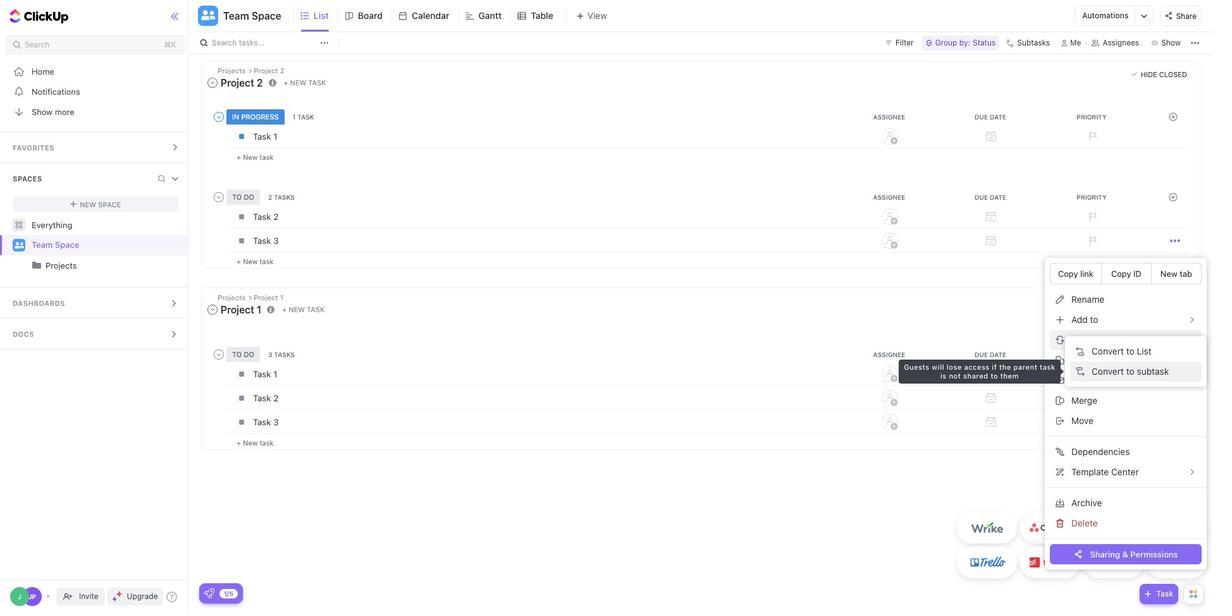 Task type: describe. For each thing, give the bounding box(es) containing it.
+ new task right list info image
[[282, 306, 325, 314]]

list link
[[314, 0, 334, 32]]

task right list info icon
[[308, 79, 326, 87]]

3 for 1st task 3 link from the bottom
[[273, 417, 279, 427]]

tasks...
[[239, 38, 265, 47]]

dependencies link
[[1050, 442, 1202, 462]]

new inside sidebar navigation
[[80, 200, 96, 208]]

‎task for ‎task 2
[[253, 393, 271, 403]]

csv
[[1125, 525, 1140, 533]]

permissions
[[1130, 549, 1178, 559]]

hide closed button
[[1128, 68, 1190, 80]]

0 horizontal spatial list
[[314, 10, 329, 21]]

me
[[1070, 38, 1081, 47]]

+ new task right list info icon
[[284, 79, 326, 87]]

upgrade link
[[107, 588, 163, 606]]

‎task 1 link
[[250, 363, 836, 385]]

hide
[[1141, 70, 1157, 78]]

1/5
[[224, 590, 233, 597]]

everything link
[[0, 215, 191, 235]]

list info image
[[267, 306, 275, 313]]

show
[[32, 107, 53, 117]]

+ new task down 'task 1'
[[237, 153, 274, 161]]

task for 1st task 3 link
[[253, 236, 271, 246]]

email
[[1095, 375, 1116, 386]]

excel
[[1098, 525, 1116, 533]]

share
[[1176, 11, 1197, 21]]

calendar
[[412, 10, 449, 21]]

+ new task down ‎task 2
[[237, 439, 274, 447]]

‎task 2 link
[[250, 387, 836, 409]]

1 horizontal spatial space
[[98, 200, 121, 208]]

convert to button
[[1050, 330, 1202, 350]]

convert to list link
[[1070, 342, 1202, 362]]

hide closed
[[1141, 70, 1187, 78]]

tab
[[1180, 268, 1192, 279]]

delete
[[1071, 518, 1098, 529]]

rename link
[[1050, 290, 1202, 310]]

convert to list
[[1092, 346, 1152, 357]]

new tab
[[1161, 268, 1192, 279]]

board
[[358, 10, 383, 21]]

copy link button
[[1050, 263, 1102, 285]]

assignees
[[1103, 38, 1139, 47]]

2 projects link from the left
[[46, 256, 180, 276]]

favorites
[[13, 144, 54, 152]]

1 projects link from the left
[[1, 256, 180, 276]]

1 for task 1
[[273, 131, 277, 142]]

rename
[[1071, 294, 1104, 305]]

duplicate
[[1071, 355, 1110, 366]]

task 2 link
[[250, 206, 836, 228]]

calendar link
[[412, 0, 454, 32]]

convert for convert to subtask
[[1092, 366, 1124, 377]]

delete link
[[1050, 514, 1202, 534]]

assignees button
[[1086, 35, 1145, 51]]

home link
[[0, 61, 191, 82]]

dashboards
[[13, 299, 65, 307]]

2 for task 2
[[273, 212, 278, 222]]

& for sharing
[[1122, 549, 1128, 559]]

task 2
[[253, 212, 278, 222]]

1 vertical spatial list
[[1137, 346, 1152, 357]]

home
[[32, 66, 54, 76]]

send email to task
[[1071, 375, 1147, 386]]

automations
[[1082, 11, 1129, 20]]

to for convert to subtask
[[1126, 366, 1135, 377]]

new down ‎task 2
[[243, 439, 258, 447]]

space for team space button
[[252, 10, 281, 22]]

table
[[531, 10, 553, 21]]

board link
[[358, 0, 388, 32]]

onboarding checklist button image
[[204, 589, 214, 599]]

copy id button
[[1101, 263, 1152, 285]]

invite
[[79, 592, 98, 602]]

copy link
[[1058, 269, 1094, 279]]

task for task 1 link
[[253, 131, 271, 142]]

gantt
[[478, 10, 502, 21]]

new down task 2
[[243, 257, 258, 265]]

sharing
[[1090, 549, 1120, 559]]

⌘k
[[164, 40, 176, 49]]

archive link
[[1050, 493, 1202, 514]]

‎task 1
[[253, 369, 277, 379]]

copy for copy id
[[1111, 269, 1131, 279]]

duplicate link
[[1050, 350, 1202, 371]]

table link
[[531, 0, 558, 32]]

& for excel
[[1118, 525, 1123, 533]]

convert for convert to
[[1071, 335, 1104, 345]]

new down 'task 1'
[[243, 153, 258, 161]]

send
[[1071, 375, 1092, 386]]

closed
[[1159, 70, 1187, 78]]

convert to
[[1071, 335, 1114, 345]]

new right list info image
[[289, 306, 305, 314]]

merge
[[1071, 395, 1097, 406]]

‎task for ‎task 1
[[253, 369, 271, 379]]

more
[[55, 107, 74, 117]]



Task type: vqa. For each thing, say whether or not it's contained in the screenshot.
'Home' inside the Home link
no



Task type: locate. For each thing, give the bounding box(es) containing it.
search left tasks...
[[212, 38, 237, 47]]

0 vertical spatial convert
[[1071, 335, 1104, 345]]

list up subtask
[[1137, 346, 1152, 357]]

share button
[[1160, 6, 1202, 26]]

convert to link
[[1050, 330, 1202, 350]]

1 vertical spatial ‎task
[[253, 393, 271, 403]]

team
[[223, 10, 249, 22], [32, 240, 53, 250]]

task down "duplicate" link
[[1129, 375, 1147, 386]]

everything
[[32, 220, 72, 230]]

excel & csv link
[[1083, 512, 1144, 544]]

task down task 2
[[260, 257, 274, 265]]

notifications link
[[0, 82, 191, 102]]

2 task 3 link from the top
[[250, 411, 836, 433]]

merge link
[[1050, 391, 1202, 411]]

& left csv
[[1118, 525, 1123, 533]]

3 down ‎task 2
[[273, 417, 279, 427]]

convert inside dropdown button
[[1071, 335, 1104, 345]]

task 3
[[253, 236, 279, 246], [253, 417, 279, 427]]

excel & csv
[[1098, 525, 1140, 533]]

task 3 link down ‎task 2 link
[[250, 411, 836, 433]]

1 1 from the top
[[273, 131, 277, 142]]

send email to task link
[[1050, 371, 1202, 391]]

to
[[1106, 335, 1114, 345], [1126, 346, 1135, 357], [1126, 366, 1135, 377], [1119, 375, 1127, 386]]

onboarding checklist button element
[[204, 589, 214, 599]]

2 horizontal spatial space
[[252, 10, 281, 22]]

0 vertical spatial list
[[314, 10, 329, 21]]

task right list info image
[[307, 306, 325, 314]]

convert for convert to list
[[1092, 346, 1124, 357]]

team space
[[223, 10, 281, 22], [32, 240, 79, 250]]

2 vertical spatial space
[[55, 240, 79, 250]]

task down 'task 1'
[[260, 153, 274, 161]]

task 3 down task 2
[[253, 236, 279, 246]]

2 copy from the left
[[1111, 269, 1131, 279]]

1 vertical spatial task 3 link
[[250, 411, 836, 433]]

3 for 1st task 3 link
[[273, 236, 279, 246]]

docs
[[13, 330, 34, 338]]

show more
[[32, 107, 74, 117]]

1 vertical spatial 2
[[273, 393, 278, 403]]

+ new task down task 2
[[237, 257, 274, 265]]

team space up tasks...
[[223, 10, 281, 22]]

‎task up ‎task 2
[[253, 369, 271, 379]]

copy left 'id'
[[1111, 269, 1131, 279]]

to inside dropdown button
[[1106, 335, 1114, 345]]

id
[[1133, 269, 1142, 279]]

copy
[[1058, 269, 1078, 279], [1111, 269, 1131, 279]]

1 horizontal spatial copy
[[1111, 269, 1131, 279]]

user friends image
[[14, 242, 24, 249]]

convert to subtask link
[[1070, 362, 1202, 382]]

2 inside 'link'
[[273, 212, 278, 222]]

search
[[212, 38, 237, 47], [25, 40, 50, 49]]

upgrade
[[127, 592, 158, 602]]

task down ‎task 2
[[260, 439, 274, 447]]

1 horizontal spatial list
[[1137, 346, 1152, 357]]

sharing & permissions
[[1090, 549, 1178, 559]]

1 ‎task from the top
[[253, 369, 271, 379]]

1 vertical spatial 3
[[273, 417, 279, 427]]

task inside task 2 'link'
[[253, 212, 271, 222]]

1
[[273, 131, 277, 142], [273, 369, 277, 379]]

0 horizontal spatial search
[[25, 40, 50, 49]]

2 task 3 from the top
[[253, 417, 279, 427]]

1 copy from the left
[[1058, 269, 1078, 279]]

gantt link
[[478, 0, 507, 32]]

1 vertical spatial convert
[[1092, 346, 1124, 357]]

1 vertical spatial space
[[98, 200, 121, 208]]

2 ‎task from the top
[[253, 393, 271, 403]]

search for search
[[25, 40, 50, 49]]

0 horizontal spatial team space
[[32, 240, 79, 250]]

task for task 2 'link'
[[253, 212, 271, 222]]

1 vertical spatial 1
[[273, 369, 277, 379]]

1 horizontal spatial team space
[[223, 10, 281, 22]]

convert up duplicate
[[1071, 335, 1104, 345]]

to for convert to
[[1106, 335, 1114, 345]]

team space link
[[32, 235, 180, 256]]

team space for team space link
[[32, 240, 79, 250]]

team for team space button
[[223, 10, 249, 22]]

2 for ‎task 2
[[273, 393, 278, 403]]

list left board
[[314, 10, 329, 21]]

1 2 from the top
[[273, 212, 278, 222]]

convert to subtask
[[1092, 366, 1169, 377]]

1 horizontal spatial team
[[223, 10, 249, 22]]

task
[[253, 131, 271, 142], [253, 212, 271, 222], [253, 236, 271, 246], [253, 417, 271, 427], [1157, 589, 1173, 599]]

copy left link
[[1058, 269, 1078, 279]]

1 vertical spatial team
[[32, 240, 53, 250]]

search inside sidebar navigation
[[25, 40, 50, 49]]

space for team space link
[[55, 240, 79, 250]]

0 horizontal spatial copy
[[1058, 269, 1078, 279]]

1 horizontal spatial search
[[212, 38, 237, 47]]

task inside task 1 link
[[253, 131, 271, 142]]

1 for ‎task 1
[[273, 369, 277, 379]]

favorites button
[[0, 132, 191, 163]]

team up "search tasks..."
[[223, 10, 249, 22]]

1 vertical spatial team space
[[32, 240, 79, 250]]

space inside button
[[252, 10, 281, 22]]

space up search tasks... text box
[[252, 10, 281, 22]]

new up everything link
[[80, 200, 96, 208]]

link
[[1080, 269, 1094, 279]]

1 task 3 link from the top
[[250, 230, 836, 252]]

3 down task 2
[[273, 236, 279, 246]]

‎task 2
[[253, 393, 278, 403]]

new right list info icon
[[290, 79, 306, 87]]

2 2 from the top
[[273, 393, 278, 403]]

sharing & permissions link
[[1050, 545, 1202, 565]]

convert down convert to
[[1092, 346, 1124, 357]]

search up home
[[25, 40, 50, 49]]

projects link
[[1, 256, 180, 276], [46, 256, 180, 276]]

team space button
[[218, 2, 281, 30]]

task 3 link
[[250, 230, 836, 252], [250, 411, 836, 433]]

0 vertical spatial task 3
[[253, 236, 279, 246]]

1 task 3 from the top
[[253, 236, 279, 246]]

team down the everything
[[32, 240, 53, 250]]

subtask
[[1137, 366, 1169, 377]]

&
[[1118, 525, 1123, 533], [1122, 549, 1128, 559]]

task 3 down ‎task 2
[[253, 417, 279, 427]]

team for team space link
[[32, 240, 53, 250]]

& right 'sharing' on the bottom right of the page
[[1122, 549, 1128, 559]]

new left the tab
[[1161, 268, 1178, 279]]

to for convert to list
[[1126, 346, 1135, 357]]

1 up ‎task 2
[[273, 369, 277, 379]]

0 vertical spatial team space
[[223, 10, 281, 22]]

1 vertical spatial &
[[1122, 549, 1128, 559]]

‎task down ‎task 1
[[253, 393, 271, 403]]

2 vertical spatial convert
[[1092, 366, 1124, 377]]

me button
[[1056, 35, 1086, 51]]

0 vertical spatial &
[[1118, 525, 1123, 533]]

Search tasks... text field
[[212, 34, 317, 52]]

0 vertical spatial team
[[223, 10, 249, 22]]

team space inside team space link
[[32, 240, 79, 250]]

new space
[[80, 200, 121, 208]]

list info image
[[268, 79, 276, 86]]

0 vertical spatial 3
[[273, 236, 279, 246]]

2 1 from the top
[[273, 369, 277, 379]]

dependencies
[[1071, 447, 1130, 457]]

automations button
[[1076, 6, 1135, 25]]

task 1
[[253, 131, 277, 142]]

convert down duplicate
[[1092, 366, 1124, 377]]

1 3 from the top
[[273, 236, 279, 246]]

space up everything link
[[98, 200, 121, 208]]

task 1 link
[[250, 126, 836, 147]]

0 vertical spatial ‎task
[[253, 369, 271, 379]]

new
[[290, 79, 306, 87], [243, 153, 258, 161], [80, 200, 96, 208], [243, 257, 258, 265], [1161, 268, 1178, 279], [289, 306, 305, 314], [243, 439, 258, 447]]

task for 1st task 3 link from the bottom
[[253, 417, 271, 427]]

1 down list info icon
[[273, 131, 277, 142]]

0 vertical spatial 1
[[273, 131, 277, 142]]

team space for team space button
[[223, 10, 281, 22]]

team space inside team space button
[[223, 10, 281, 22]]

2 3 from the top
[[273, 417, 279, 427]]

copy id
[[1111, 269, 1142, 279]]

notifications
[[32, 86, 80, 96]]

3
[[273, 236, 279, 246], [273, 417, 279, 427]]

convert
[[1071, 335, 1104, 345], [1092, 346, 1124, 357], [1092, 366, 1124, 377]]

team inside team space link
[[32, 240, 53, 250]]

archive
[[1071, 498, 1102, 509]]

task 3 link down task 2 'link'
[[250, 230, 836, 252]]

0 horizontal spatial space
[[55, 240, 79, 250]]

sidebar navigation
[[0, 0, 191, 614]]

team space down the everything
[[32, 240, 79, 250]]

list
[[314, 10, 329, 21], [1137, 346, 1152, 357]]

space
[[252, 10, 281, 22], [98, 200, 121, 208], [55, 240, 79, 250]]

new tab link
[[1151, 263, 1202, 285]]

projects
[[46, 261, 77, 271]]

search for search tasks...
[[212, 38, 237, 47]]

0 vertical spatial 2
[[273, 212, 278, 222]]

1 vertical spatial task 3
[[253, 417, 279, 427]]

0 vertical spatial space
[[252, 10, 281, 22]]

2
[[273, 212, 278, 222], [273, 393, 278, 403]]

0 vertical spatial task 3 link
[[250, 230, 836, 252]]

search tasks...
[[212, 38, 265, 47]]

copy for copy link
[[1058, 269, 1078, 279]]

space up projects
[[55, 240, 79, 250]]

0 horizontal spatial team
[[32, 240, 53, 250]]

team inside team space button
[[223, 10, 249, 22]]



